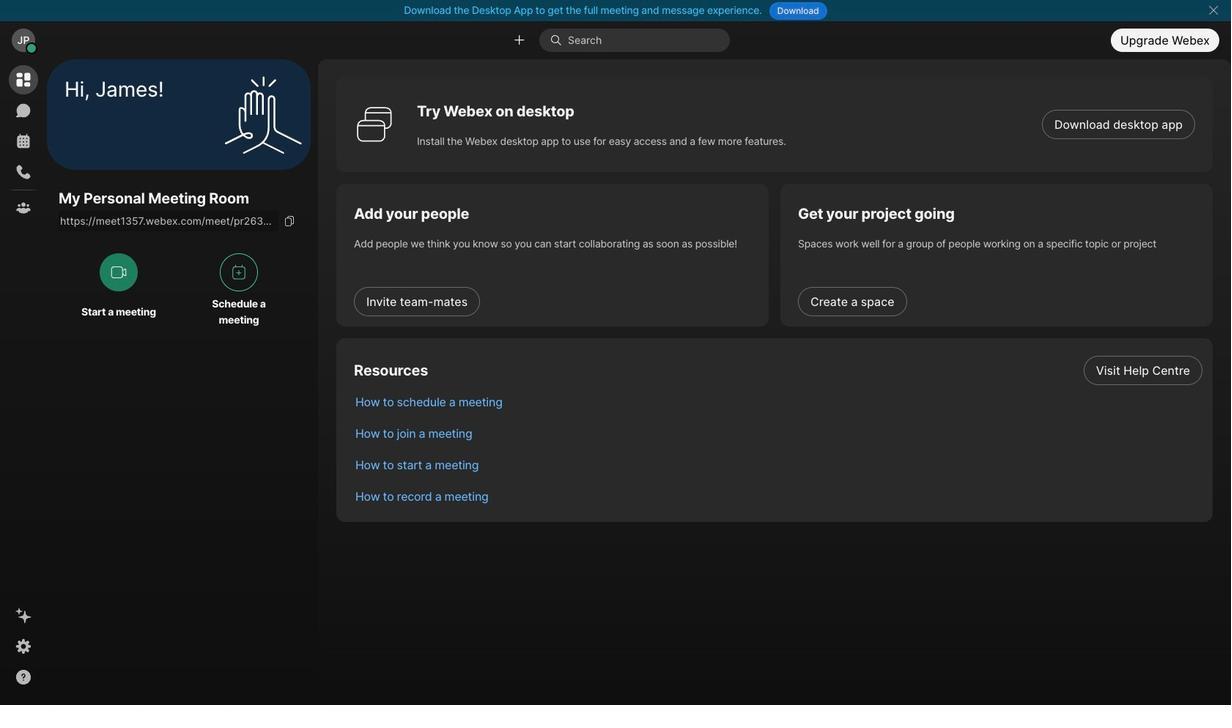 Task type: describe. For each thing, give the bounding box(es) containing it.
5 list item from the top
[[344, 481, 1213, 512]]

3 list item from the top
[[344, 418, 1213, 449]]

cancel_16 image
[[1208, 4, 1220, 16]]

1 list item from the top
[[344, 355, 1213, 386]]



Task type: vqa. For each thing, say whether or not it's contained in the screenshot.
second General list item from the top
no



Task type: locate. For each thing, give the bounding box(es) containing it.
two hands high-fiving image
[[219, 71, 307, 159]]

navigation
[[0, 59, 47, 706]]

2 list item from the top
[[344, 386, 1213, 418]]

list item
[[344, 355, 1213, 386], [344, 386, 1213, 418], [344, 418, 1213, 449], [344, 449, 1213, 481], [344, 481, 1213, 512]]

None text field
[[59, 211, 279, 232]]

webex tab list
[[9, 65, 38, 223]]

4 list item from the top
[[344, 449, 1213, 481]]



